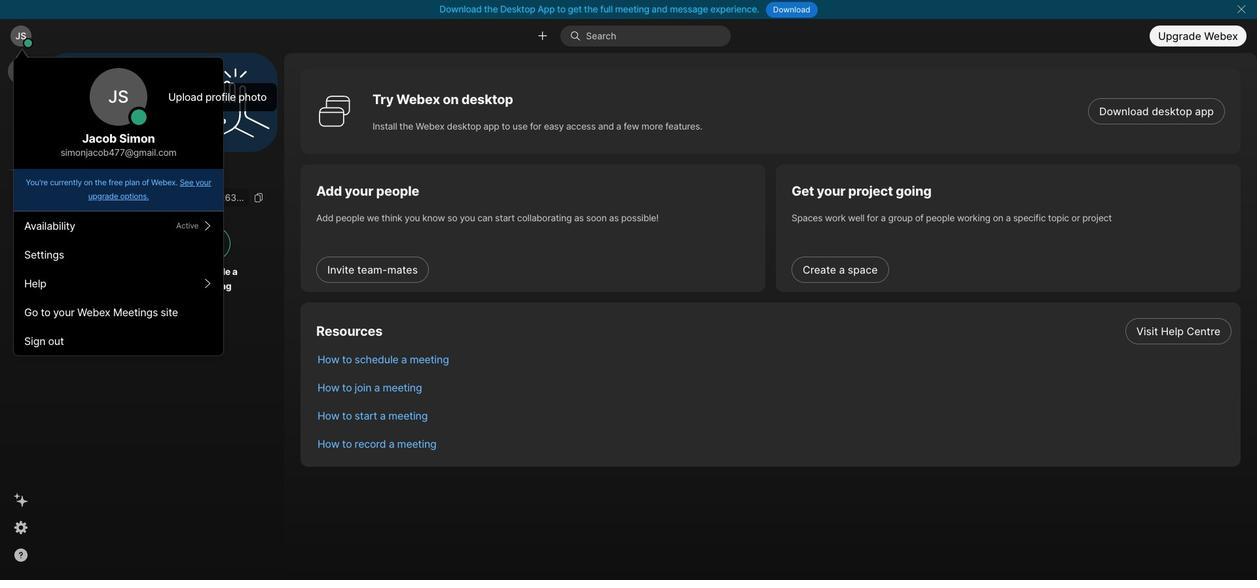 Task type: vqa. For each thing, say whether or not it's contained in the screenshot.
two hands high fiving 'image'
no



Task type: locate. For each thing, give the bounding box(es) containing it.
cancel_16 image
[[1237, 4, 1247, 14]]

0 vertical spatial arrow right_16 image
[[203, 221, 213, 231]]

settings menu item
[[14, 240, 223, 269]]

arrow right_16 image inside help menu item
[[203, 278, 213, 289]]

navigation
[[0, 53, 42, 580]]

4 list item from the top
[[307, 402, 1241, 430]]

2 list item from the top
[[307, 345, 1241, 373]]

1 vertical spatial arrow right_16 image
[[203, 278, 213, 289]]

3 list item from the top
[[307, 373, 1241, 402]]

2 arrow right_16 image from the top
[[203, 278, 213, 289]]

1 arrow right_16 image from the top
[[203, 221, 213, 231]]

arrow right_16 image inside set status 'menu item'
[[203, 221, 213, 231]]

profile settings menu menu bar
[[14, 212, 223, 356]]

help menu item
[[14, 269, 223, 298]]

None text field
[[52, 189, 249, 207]]

webex tab list
[[8, 58, 34, 199]]

list item
[[307, 317, 1241, 345], [307, 345, 1241, 373], [307, 373, 1241, 402], [307, 402, 1241, 430], [307, 430, 1241, 458]]

1 list item from the top
[[307, 317, 1241, 345]]

arrow right_16 image
[[203, 221, 213, 231], [203, 278, 213, 289]]



Task type: describe. For each thing, give the bounding box(es) containing it.
go to your webex meetings site menu item
[[14, 298, 223, 327]]

5 list item from the top
[[307, 430, 1241, 458]]

two hands high-fiving image
[[196, 63, 274, 142]]

sign out menu item
[[14, 327, 223, 356]]

set status menu item
[[14, 212, 223, 240]]



